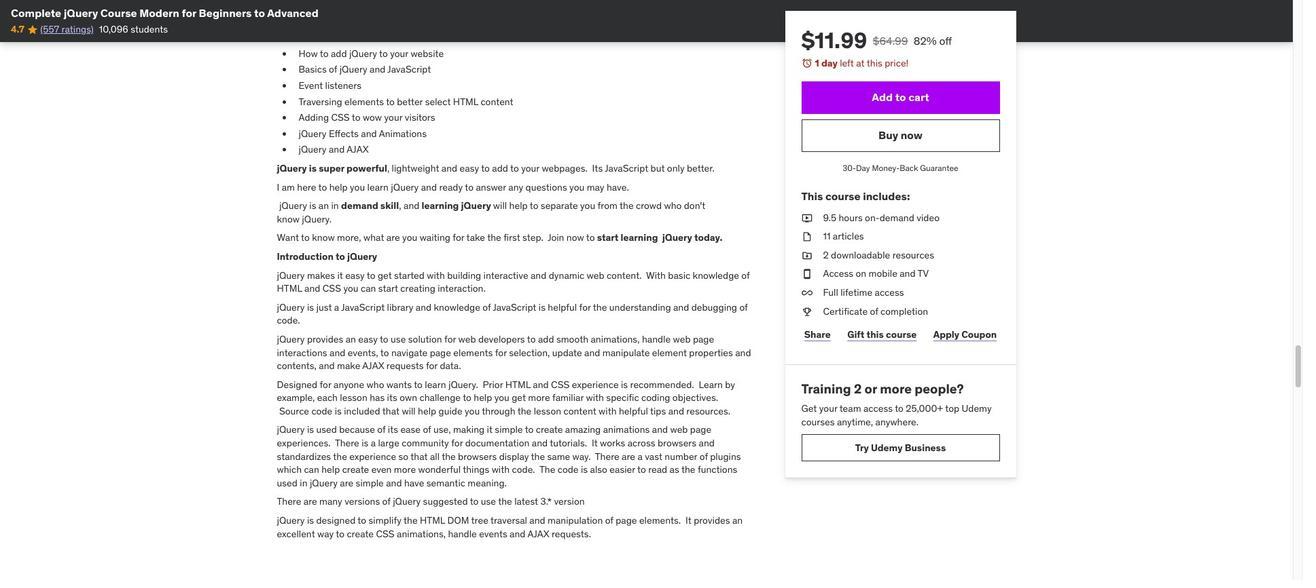 Task type: describe. For each thing, give the bounding box(es) containing it.
0 vertical spatial knowledge
[[693, 269, 739, 282]]

web up element
[[673, 334, 691, 346]]

1 vertical spatial simple
[[356, 478, 384, 490]]

the left first
[[487, 232, 501, 244]]

example,
[[277, 392, 315, 404]]

0 vertical spatial animations,
[[591, 334, 640, 346]]

ajax inside "see jquery in action and i guarantee you will want to apply it to your own code.  it really is fun to use, and simplifies many of the popular javascript functionality. topics covered in the course include how to add jquery to your website basics of jquery and javascript event listeners traversing elements to better select html content adding css to wow your visitors jquery effects and animations jquery and ajax jquery is super powerful , lightweight and easy to add to your webpages.  its javascript but only better. i am here to help you learn jquery and ready to answer any questions you may have."
[[347, 144, 369, 156]]

with up creating
[[427, 269, 445, 282]]

mobile
[[869, 268, 897, 280]]

to right ready
[[465, 181, 474, 193]]

javascript up 'include' on the left
[[405, 10, 449, 22]]

4.7
[[11, 23, 24, 36]]

day
[[821, 57, 838, 69]]

only
[[667, 162, 685, 175]]

the inside the will help to separate you from the crowd who don't know jquery.
[[620, 200, 634, 212]]

and down basic
[[673, 301, 689, 314]]

0 horizontal spatial can
[[304, 464, 319, 476]]

your left website
[[390, 47, 408, 60]]

1 horizontal spatial experience
[[572, 379, 619, 391]]

0 horizontal spatial that
[[382, 406, 400, 418]]

help inside the will help to separate you from the crowd who don't know jquery.
[[509, 200, 528, 212]]

the up traversal
[[498, 496, 512, 509]]

xsmall image for access
[[801, 268, 812, 281]]

1 vertical spatial i
[[277, 181, 279, 193]]

0 horizontal spatial there
[[277, 496, 301, 509]]

11
[[823, 230, 831, 243]]

to down what
[[367, 269, 375, 282]]

the right simplify
[[404, 515, 418, 527]]

basics
[[299, 63, 327, 76]]

2 downloadable resources
[[823, 249, 934, 261]]

and right 'tips'
[[668, 406, 684, 418]]

xsmall image for certificate
[[801, 305, 812, 319]]

0 horizontal spatial add
[[331, 47, 347, 60]]

functionality.
[[451, 10, 506, 22]]

better.
[[687, 162, 715, 175]]

to right the how
[[320, 47, 329, 60]]

0 vertical spatial handle
[[642, 334, 671, 346]]

1 vertical spatial get
[[512, 392, 526, 404]]

is left also in the bottom left of the page
[[581, 464, 588, 476]]

jquery and
[[391, 181, 437, 193]]

page down easier
[[616, 515, 637, 527]]

0 vertical spatial can
[[361, 283, 376, 295]]

has
[[370, 392, 385, 404]]

developers
[[478, 334, 525, 346]]

through
[[482, 406, 515, 418]]

to right fun on the top
[[671, 0, 679, 9]]

25,000+
[[906, 403, 943, 415]]

and up ready
[[442, 162, 457, 175]]

is down each
[[335, 406, 342, 418]]

to right events,
[[380, 347, 389, 359]]

buy
[[879, 128, 898, 142]]

is left super
[[309, 162, 317, 175]]

adding
[[299, 112, 329, 124]]

your inside training 2 or more people? get your team access to 25,000+ top udemy courses anytime, anywhere.
[[819, 403, 837, 415]]

the right as at right
[[681, 464, 695, 476]]

contents,
[[277, 360, 317, 372]]

and right fun on the top
[[701, 0, 717, 9]]

the up the
[[531, 451, 545, 463]]

1 vertical spatial its
[[388, 424, 398, 437]]

to left read
[[637, 464, 646, 476]]

and down creating
[[416, 301, 432, 314]]

of up simplify
[[382, 496, 391, 509]]

certificate
[[823, 305, 868, 318]]

challenge
[[420, 392, 461, 404]]

web right dynamic
[[587, 269, 604, 282]]

who inside want to know more, what are you waiting for take the first step.  join now to start learning  jquery today. introduction to jquery jquery makes it easy to get started with building interactive and dynamic web content.  with basic knowledge of html and css you can start creating interaction. jquery is just a javascript library and knowledge of javascript is helpful for the understanding and debugging of code. jquery provides an easy to use solution for web developers to add smooth animations, handle web page interactions and events, to navigate page elements for selection, update and manipulate element properties and contents, and make ajax requests for data. designed for anyone who wants to learn jquery.  prior html and css experience is recommended.  learn by example, each lesson has its own challenge to help you get more familiar with specific coding objectives. source code is included that will help guide you through the lesson content with helpful tips and resources. jquery is used because of its ease of use, making it simple to create amazing animations and web page experiences.  there is a large community for documentation and tutorials.  it works across browsers and standardizes the experience so that all the browsers display the same way.  there are a vast number of plugins which can help create even more wonderful things with code.  the code is also easier to read as the functions used in jquery are simple and have semantic meaning. there are many versions of jquery suggested to use the latest 3.* version jquery is designed to simplify the html dom tree traversal and manipulation of page elements.  it provides an excellent way to create css animations, handle events and ajax requests.
[[367, 379, 384, 391]]

you left may on the top of page
[[569, 181, 585, 193]]

to up answer
[[481, 162, 490, 175]]

1 horizontal spatial ,
[[399, 200, 401, 212]]

to up the tree
[[470, 496, 479, 509]]

1 vertical spatial udemy
[[871, 442, 903, 454]]

1 vertical spatial create
[[342, 464, 369, 476]]

with down specific
[[599, 406, 617, 418]]

event
[[299, 80, 323, 92]]

0 horizontal spatial used
[[277, 478, 298, 490]]

1 horizontal spatial lesson
[[534, 406, 561, 418]]

and down effects
[[329, 144, 345, 156]]

want
[[277, 232, 299, 244]]

to right apply
[[533, 0, 542, 9]]

2 vertical spatial easy
[[358, 334, 378, 346]]

and down 3.*
[[530, 515, 545, 527]]

with right the familiar
[[586, 392, 604, 404]]

own inside "see jquery in action and i guarantee you will want to apply it to your own code.  it really is fun to use, and simplifies many of the popular javascript functionality. topics covered in the course include how to add jquery to your website basics of jquery and javascript event listeners traversing elements to better select html content adding css to wow your visitors jquery effects and animations jquery and ajax jquery is super powerful , lightweight and easy to add to your webpages.  its javascript but only better. i am here to help you learn jquery and ready to answer any questions you may have."
[[565, 0, 582, 9]]

elements inside "see jquery in action and i guarantee you will want to apply it to your own code.  it really is fun to use, and simplifies many of the popular javascript functionality. topics covered in the course include how to add jquery to your website basics of jquery and javascript event listeners traversing elements to better select html content adding css to wow your visitors jquery effects and animations jquery and ajax jquery is super powerful , lightweight and easy to add to your webpages.  its javascript but only better. i am here to help you learn jquery and ready to answer any questions you may have."
[[344, 96, 384, 108]]

2 vertical spatial a
[[638, 451, 643, 463]]

html inside "see jquery in action and i guarantee you will want to apply it to your own code.  it really is fun to use, and simplifies many of the popular javascript functionality. topics covered in the course include how to add jquery to your website basics of jquery and javascript event listeners traversing elements to better select html content adding css to wow your visitors jquery effects and animations jquery and ajax jquery is super powerful , lightweight and easy to add to your webpages.  its javascript but only better. i am here to help you learn jquery and ready to answer any questions you may have."
[[453, 96, 478, 108]]

is up selection,
[[539, 301, 546, 314]]

share button
[[801, 321, 834, 349]]

for up each
[[320, 379, 331, 391]]

advanced
[[267, 6, 319, 20]]

and up same
[[532, 438, 548, 450]]

events
[[479, 528, 507, 541]]

css up the familiar
[[551, 379, 570, 391]]

1 vertical spatial it
[[686, 515, 691, 527]]

add to cart
[[872, 90, 929, 104]]

ratings)
[[62, 23, 94, 36]]

2 inside training 2 or more people? get your team access to 25,000+ top udemy courses anytime, anywhere.
[[854, 381, 862, 398]]

1 vertical spatial browsers
[[458, 451, 497, 463]]

1 vertical spatial start
[[378, 283, 398, 295]]

anywhere.
[[875, 416, 919, 428]]

semantic
[[427, 478, 465, 490]]

0 horizontal spatial more
[[394, 464, 416, 476]]

visitors
[[405, 112, 435, 124]]

1 vertical spatial add
[[492, 162, 508, 175]]

1 horizontal spatial demand
[[880, 212, 914, 224]]

off
[[939, 34, 952, 48]]

guarantee
[[920, 163, 958, 173]]

what
[[363, 232, 384, 244]]

and up popular
[[364, 0, 380, 9]]

the right all
[[442, 451, 456, 463]]

of down full lifetime access
[[870, 305, 878, 318]]

interactions
[[277, 347, 327, 359]]

1 vertical spatial it
[[337, 269, 343, 282]]

$64.99
[[873, 34, 908, 48]]

course inside "see jquery in action and i guarantee you will want to apply it to your own code.  it really is fun to use, and simplifies many of the popular javascript functionality. topics covered in the course include how to add jquery to your website basics of jquery and javascript event listeners traversing elements to better select html content adding css to wow your visitors jquery effects and animations jquery and ajax jquery is super powerful , lightweight and easy to add to your webpages.  its javascript but only better. i am here to help you learn jquery and ready to answer any questions you may have."
[[374, 29, 405, 41]]

effects
[[329, 128, 359, 140]]

learn inside want to know more, what are you waiting for take the first step.  join now to start learning  jquery today. introduction to jquery jquery makes it easy to get started with building interactive and dynamic web content.  with basic knowledge of html and css you can start creating interaction. jquery is just a javascript library and knowledge of javascript is helpful for the understanding and debugging of code. jquery provides an easy to use solution for web developers to add smooth animations, handle web page interactions and events, to navigate page elements for selection, update and manipulate element properties and contents, and make ajax requests for data. designed for anyone who wants to learn jquery.  prior html and css experience is recommended.  learn by example, each lesson has its own challenge to help you get more familiar with specific coding objectives. source code is included that will help guide you through the lesson content with helpful tips and resources. jquery is used because of its ease of use, making it simple to create amazing animations and web page experiences.  there is a large community for documentation and tutorials.  it works across browsers and standardizes the experience so that all the browsers display the same way.  there are a vast number of plugins which can help create even more wonderful things with code.  the code is also easier to read as the functions used in jquery are simple and have semantic meaning. there are many versions of jquery suggested to use the latest 3.* version jquery is designed to simplify the html dom tree traversal and manipulation of page elements.  it provides an excellent way to create css animations, handle events and ajax requests.
[[425, 379, 446, 391]]

add to cart button
[[801, 81, 1000, 114]]

and down traversal
[[510, 528, 526, 541]]

and down even
[[386, 478, 402, 490]]

complete jquery course modern for beginners to advanced
[[11, 6, 319, 20]]

will inside "see jquery in action and i guarantee you will want to apply it to your own code.  it really is fun to use, and simplifies many of the popular javascript functionality. topics covered in the course include how to add jquery to your website basics of jquery and javascript event listeners traversing elements to better select html content adding css to wow your visitors jquery effects and animations jquery and ajax jquery is super powerful , lightweight and easy to add to your webpages.  its javascript but only better. i am here to help you learn jquery and ready to answer any questions you may have."
[[450, 0, 464, 9]]

course inside gift this course link
[[886, 329, 917, 341]]

1 vertical spatial a
[[371, 438, 376, 450]]

you down more,
[[343, 283, 358, 295]]

downloadable
[[831, 249, 890, 261]]

1 vertical spatial there
[[595, 451, 619, 463]]

simplify
[[369, 515, 401, 527]]

topics
[[277, 29, 306, 41]]

access inside training 2 or more people? get your team access to 25,000+ top udemy courses anytime, anywhere.
[[864, 403, 893, 415]]

to down more,
[[336, 251, 345, 263]]

and down selection,
[[533, 379, 549, 391]]

introduction
[[277, 251, 334, 263]]

use, inside "see jquery in action and i guarantee you will want to apply it to your own code.  it really is fun to use, and simplifies many of the popular javascript functionality. topics covered in the course include how to add jquery to your website basics of jquery and javascript event listeners traversing elements to better select html content adding css to wow your visitors jquery effects and animations jquery and ajax jquery is super powerful , lightweight and easy to add to your webpages.  its javascript but only better. i am here to help you learn jquery and ready to answer any questions you may have."
[[682, 0, 699, 9]]

students
[[131, 23, 168, 36]]

2 vertical spatial create
[[347, 528, 374, 541]]

0 horizontal spatial knowledge
[[434, 301, 480, 314]]

to right here
[[318, 181, 327, 193]]

0 horizontal spatial helpful
[[548, 301, 577, 314]]

will inside the will help to separate you from the crowd who don't know jquery.
[[493, 200, 507, 212]]

solution
[[408, 334, 442, 346]]

many inside "see jquery in action and i guarantee you will want to apply it to your own code.  it really is fun to use, and simplifies many of the popular javascript functionality. topics covered in the course include how to add jquery to your website basics of jquery and javascript event listeners traversing elements to better select html content adding css to wow your visitors jquery effects and animations jquery and ajax jquery is super powerful , lightweight and easy to add to your webpages.  its javascript but only better. i am here to help you learn jquery and ready to answer any questions you may have."
[[319, 10, 342, 22]]

content inside want to know more, what are you waiting for take the first step.  join now to start learning  jquery today. introduction to jquery jquery makes it easy to get started with building interactive and dynamic web content.  with basic knowledge of html and css you can start creating interaction. jquery is just a javascript library and knowledge of javascript is helpful for the understanding and debugging of code. jquery provides an easy to use solution for web developers to add smooth animations, handle web page interactions and events, to navigate page elements for selection, update and manipulate element properties and contents, and make ajax requests for data. designed for anyone who wants to learn jquery.  prior html and css experience is recommended.  learn by example, each lesson has its own challenge to help you get more familiar with specific coding objectives. source code is included that will help guide you through the lesson content with helpful tips and resources. jquery is used because of its ease of use, making it simple to create amazing animations and web page experiences.  there is a large community for documentation and tutorials.  it works across browsers and standardizes the experience so that all the browsers display the same way.  there are a vast number of plugins which can help create even more wonderful things with code.  the code is also easier to read as the functions used in jquery are simple and have semantic meaning. there are many versions of jquery suggested to use the latest 3.* version jquery is designed to simplify the html dom tree traversal and manipulation of page elements.  it provides an excellent way to create css animations, handle events and ajax requests.
[[564, 406, 596, 418]]

and up wow
[[370, 63, 386, 76]]

to right wants
[[414, 379, 423, 391]]

or
[[865, 381, 877, 398]]

1 horizontal spatial an
[[346, 334, 356, 346]]

and left tv
[[900, 268, 916, 280]]

learn
[[699, 379, 723, 391]]

help down "prior"
[[474, 392, 492, 404]]

traversal
[[491, 515, 527, 527]]

for left take
[[453, 232, 464, 244]]

0 horizontal spatial an
[[319, 200, 329, 212]]

0 horizontal spatial get
[[378, 269, 392, 282]]

help down standardizes
[[322, 464, 340, 476]]

plugins
[[710, 451, 741, 463]]

your up any
[[521, 162, 539, 175]]

0 vertical spatial simple
[[495, 424, 523, 437]]

code. inside want to know more, what are you waiting for take the first step.  join now to start learning  jquery today. introduction to jquery jquery makes it easy to get started with building interactive and dynamic web content.  with basic knowledge of html and css you can start creating interaction. jquery is just a javascript library and knowledge of javascript is helpful for the understanding and debugging of code. jquery provides an easy to use solution for web developers to add smooth animations, handle web page interactions and events, to navigate page elements for selection, update and manipulate element properties and contents, and make ajax requests for data. designed for anyone who wants to learn jquery.  prior html and css experience is recommended.  learn by example, each lesson has its own challenge to help you get more familiar with specific coding objectives. source code is included that will help guide you through the lesson content with helpful tips and resources. jquery is used because of its ease of use, making it simple to create amazing animations and web page experiences.  there is a large community for documentation and tutorials.  it works across browsers and standardizes the experience so that all the browsers display the same way.  there are a vast number of plugins which can help create even more wonderful things with code.  the code is also easier to read as the functions used in jquery are simple and have semantic meaning. there are many versions of jquery suggested to use the latest 3.* version jquery is designed to simplify the html dom tree traversal and manipulation of page elements.  it provides an excellent way to create css animations, handle events and ajax requests.
[[277, 315, 300, 327]]

1 vertical spatial helpful
[[619, 406, 648, 418]]

lifetime
[[841, 287, 873, 299]]

here
[[297, 181, 316, 193]]

are right what
[[386, 232, 400, 244]]

and left dynamic
[[531, 269, 546, 282]]

will help to separate you from the crowd who don't know jquery.
[[277, 200, 706, 225]]

1 horizontal spatial code
[[558, 464, 579, 476]]

articles
[[833, 230, 864, 243]]

want
[[466, 0, 487, 9]]

ready
[[439, 181, 463, 193]]

hours
[[839, 212, 863, 224]]

on-
[[865, 212, 880, 224]]

is down source
[[307, 424, 314, 437]]

coupon
[[962, 329, 997, 341]]

things
[[463, 464, 489, 476]]

to up requests
[[380, 334, 388, 346]]

is up specific
[[621, 379, 628, 391]]

0 vertical spatial used
[[316, 424, 337, 437]]

action
[[336, 0, 362, 9]]

is up excellent
[[307, 515, 314, 527]]

versions
[[345, 496, 380, 509]]

in right the covered
[[347, 29, 355, 41]]

now inside button
[[901, 128, 923, 142]]

price!
[[885, 57, 909, 69]]

to right the want
[[301, 232, 310, 244]]

know jquery.
[[277, 213, 332, 225]]

so
[[398, 451, 408, 463]]

0 vertical spatial create
[[536, 424, 563, 437]]

buy now button
[[801, 119, 1000, 152]]

of down interaction.
[[483, 301, 491, 314]]

javascript down website
[[388, 63, 431, 76]]

1 horizontal spatial provides
[[694, 515, 730, 527]]

own inside want to know more, what are you waiting for take the first step.  join now to start learning  jquery today. introduction to jquery jquery makes it easy to get started with building interactive and dynamic web content.  with basic knowledge of html and css you can start creating interaction. jquery is just a javascript library and knowledge of javascript is helpful for the understanding and debugging of code. jquery provides an easy to use solution for web developers to add smooth animations, handle web page interactions and events, to navigate page elements for selection, update and manipulate element properties and contents, and make ajax requests for data. designed for anyone who wants to learn jquery.  prior html and css experience is recommended.  learn by example, each lesson has its own challenge to help you get more familiar with specific coding objectives. source code is included that will help guide you through the lesson content with helpful tips and resources. jquery is used because of its ease of use, making it simple to create amazing animations and web page experiences.  there is a large community for documentation and tutorials.  it works across browsers and standardizes the experience so that all the browsers display the same way.  there are a vast number of plugins which can help create even more wonderful things with code.  the code is also easier to read as the functions used in jquery are simple and have semantic meaning. there are many versions of jquery suggested to use the latest 3.* version jquery is designed to simplify the html dom tree traversal and manipulation of page elements.  it provides an excellent way to create css animations, handle events and ajax requests.
[[400, 392, 417, 404]]

you down powerful
[[350, 181, 365, 193]]

of up listeners
[[329, 63, 337, 76]]

0 vertical spatial lesson
[[340, 392, 367, 404]]

complete
[[11, 6, 61, 20]]

left
[[840, 57, 854, 69]]

and left make
[[319, 360, 335, 372]]

javascript down interactive
[[493, 301, 536, 314]]

to inside the will help to separate you from the crowd who don't know jquery.
[[530, 200, 538, 212]]

also
[[590, 464, 607, 476]]

css inside "see jquery in action and i guarantee you will want to apply it to your own code.  it really is fun to use, and simplifies many of the popular javascript functionality. topics covered in the course include how to add jquery to your website basics of jquery and javascript event listeners traversing elements to better select html content adding css to wow your visitors jquery effects and animations jquery and ajax jquery is super powerful , lightweight and easy to add to your webpages.  its javascript but only better. i am here to help you learn jquery and ready to answer any questions you may have."
[[331, 112, 350, 124]]

to down 'designed'
[[336, 528, 344, 541]]

, inside "see jquery in action and i guarantee you will want to apply it to your own code.  it really is fun to use, and simplifies many of the popular javascript functionality. topics covered in the course include how to add jquery to your website basics of jquery and javascript event listeners traversing elements to better select html content adding css to wow your visitors jquery effects and animations jquery and ajax jquery is super powerful , lightweight and easy to add to your webpages.  its javascript but only better. i am here to help you learn jquery and ready to answer any questions you may have."
[[387, 162, 389, 175]]

9.5
[[823, 212, 836, 224]]

1
[[815, 57, 819, 69]]

display
[[499, 451, 529, 463]]

the right through at bottom
[[518, 406, 532, 418]]

1 horizontal spatial use
[[481, 496, 496, 509]]

the down 'because'
[[333, 451, 347, 463]]

objectives.
[[673, 392, 718, 404]]

access on mobile and tv
[[823, 268, 929, 280]]

training 2 or more people? get your team access to 25,000+ top udemy courses anytime, anywhere.
[[801, 381, 992, 428]]

access
[[823, 268, 853, 280]]

day
[[856, 163, 870, 173]]

0 vertical spatial use
[[391, 334, 406, 346]]

to up selection,
[[527, 334, 536, 346]]

1 vertical spatial handle
[[448, 528, 477, 541]]

designed
[[316, 515, 356, 527]]

creating
[[400, 283, 435, 295]]

1 vertical spatial that
[[411, 451, 428, 463]]

beginners
[[199, 6, 252, 20]]

0 vertical spatial a
[[334, 301, 339, 314]]

community
[[402, 438, 449, 450]]

of up community
[[423, 424, 431, 437]]

documentation
[[465, 438, 530, 450]]

to inside button
[[895, 90, 906, 104]]

0 horizontal spatial provides
[[307, 334, 343, 346]]

is left fun on the top
[[645, 0, 652, 9]]

don't
[[684, 200, 706, 212]]

the left understanding
[[593, 301, 607, 314]]

try
[[855, 442, 869, 454]]

0 vertical spatial start
[[597, 232, 619, 244]]

content inside "see jquery in action and i guarantee you will want to apply it to your own code.  it really is fun to use, and simplifies many of the popular javascript functionality. topics covered in the course include how to add jquery to your website basics of jquery and javascript event listeners traversing elements to better select html content adding css to wow your visitors jquery effects and animations jquery and ajax jquery is super powerful , lightweight and easy to add to your webpages.  its javascript but only better. i am here to help you learn jquery and ready to answer any questions you may have."
[[481, 96, 513, 108]]



Task type: vqa. For each thing, say whether or not it's contained in the screenshot.
Chemical Engineering
no



Task type: locate. For each thing, give the bounding box(es) containing it.
0 vertical spatial now
[[901, 128, 923, 142]]

way
[[317, 528, 334, 541]]

0 vertical spatial xsmall image
[[801, 230, 812, 244]]

want to know more, what are you waiting for take the first step.  join now to start learning  jquery today. introduction to jquery jquery makes it easy to get started with building interactive and dynamic web content.  with basic knowledge of html and css you can start creating interaction. jquery is just a javascript library and knowledge of javascript is helpful for the understanding and debugging of code. jquery provides an easy to use solution for web developers to add smooth animations, handle web page interactions and events, to navigate page elements for selection, update and manipulate element properties and contents, and make ajax requests for data. designed for anyone who wants to learn jquery.  prior html and css experience is recommended.  learn by example, each lesson has its own challenge to help you get more familiar with specific coding objectives. source code is included that will help guide you through the lesson content with helpful tips and resources. jquery is used because of its ease of use, making it simple to create amazing animations and web page experiences.  there is a large community for documentation and tutorials.  it works across browsers and standardizes the experience so that all the browsers display the same way.  there are a vast number of plugins which can help create even more wonderful things with code.  the code is also easier to read as the functions used in jquery are simple and have semantic meaning. there are many versions of jquery suggested to use the latest 3.* version jquery is designed to simplify the html dom tree traversal and manipulation of page elements.  it provides an excellent way to create css animations, handle events and ajax requests.
[[277, 232, 751, 541]]

lesson
[[340, 392, 367, 404], [534, 406, 561, 418]]

of right "debugging"
[[739, 301, 748, 314]]

xsmall image for 9.5
[[801, 212, 812, 225]]

elements inside want to know more, what are you waiting for take the first step.  join now to start learning  jquery today. introduction to jquery jquery makes it easy to get started with building interactive and dynamic web content.  with basic knowledge of html and css you can start creating interaction. jquery is just a javascript library and knowledge of javascript is helpful for the understanding and debugging of code. jquery provides an easy to use solution for web developers to add smooth animations, handle web page interactions and events, to navigate page elements for selection, update and manipulate element properties and contents, and make ajax requests for data. designed for anyone who wants to learn jquery.  prior html and css experience is recommended.  learn by example, each lesson has its own challenge to help you get more familiar with specific coding objectives. source code is included that will help guide you through the lesson content with helpful tips and resources. jquery is used because of its ease of use, making it simple to create amazing animations and web page experiences.  there is a large community for documentation and tutorials.  it works across browsers and standardizes the experience so that all the browsers display the same way.  there are a vast number of plugins which can help create even more wonderful things with code.  the code is also easier to read as the functions used in jquery are simple and have semantic meaning. there are many versions of jquery suggested to use the latest 3.* version jquery is designed to simplify the html dom tree traversal and manipulation of page elements.  it provides an excellent way to create css animations, handle events and ajax requests.
[[453, 347, 493, 359]]

and down makes
[[304, 283, 320, 295]]

1 vertical spatial experience
[[349, 451, 396, 463]]

0 vertical spatial 2
[[823, 249, 829, 261]]

suggested
[[423, 496, 468, 509]]

with down display in the left bottom of the page
[[492, 464, 510, 476]]

help inside "see jquery in action and i guarantee you will want to apply it to your own code.  it really is fun to use, and simplifies many of the popular javascript functionality. topics covered in the course include how to add jquery to your website basics of jquery and javascript event listeners traversing elements to better select html content adding css to wow your visitors jquery effects and animations jquery and ajax jquery is super powerful , lightweight and easy to add to your webpages.  its javascript but only better. i am here to help you learn jquery and ready to answer any questions you may have."
[[329, 181, 348, 193]]

more right or
[[880, 381, 912, 398]]

0 vertical spatial course
[[374, 29, 405, 41]]

0 horizontal spatial udemy
[[871, 442, 903, 454]]

0 horizontal spatial demand
[[341, 200, 378, 212]]

resources.
[[686, 406, 731, 418]]

are up easier
[[622, 451, 635, 463]]

i up popular
[[382, 0, 385, 9]]

0 vertical spatial own
[[565, 0, 582, 9]]

lightweight
[[392, 162, 439, 175]]

wants
[[386, 379, 412, 391]]

1 horizontal spatial animations,
[[591, 334, 640, 346]]

tree
[[471, 515, 488, 527]]

0 horizontal spatial start
[[378, 283, 398, 295]]

1 this from the top
[[867, 57, 882, 69]]

add up answer
[[492, 162, 508, 175]]

1 many from the top
[[319, 10, 342, 22]]

to down questions
[[530, 200, 538, 212]]

0 vertical spatial content
[[481, 96, 513, 108]]

to inside training 2 or more people? get your team access to 25,000+ top udemy courses anytime, anywhere.
[[895, 403, 904, 415]]

used
[[316, 424, 337, 437], [277, 478, 298, 490]]

1 horizontal spatial add
[[492, 162, 508, 175]]

traversing
[[299, 96, 342, 108]]

certificate of completion
[[823, 305, 928, 318]]

3 xsmall image from the top
[[801, 305, 812, 319]]

1 vertical spatial access
[[864, 403, 893, 415]]

courses
[[801, 416, 835, 428]]

2 horizontal spatial more
[[880, 381, 912, 398]]

of right basic
[[742, 269, 750, 282]]

0 horizontal spatial course
[[374, 29, 405, 41]]

and down 'tips'
[[652, 424, 668, 437]]

0 horizontal spatial code
[[311, 406, 332, 418]]

0 horizontal spatial i
[[277, 181, 279, 193]]

all
[[430, 451, 440, 463]]

content
[[481, 96, 513, 108], [564, 406, 596, 418]]

0 vertical spatial use,
[[682, 0, 699, 9]]

there
[[335, 438, 359, 450], [595, 451, 619, 463], [277, 496, 301, 509]]

0 horizontal spatial code.
[[277, 315, 300, 327]]

2 xsmall image from the top
[[801, 287, 812, 300]]

1 vertical spatial code
[[558, 464, 579, 476]]

lesson down anyone
[[340, 392, 367, 404]]

1 horizontal spatial it
[[686, 515, 691, 527]]

it inside "see jquery in action and i guarantee you will want to apply it to your own code.  it really is fun to use, and simplifies many of the popular javascript functionality. topics covered in the course include how to add jquery to your website basics of jquery and javascript event listeners traversing elements to better select html content adding css to wow your visitors jquery effects and animations jquery and ajax jquery is super powerful , lightweight and easy to add to your webpages.  its javascript but only better. i am here to help you learn jquery and ready to answer any questions you may have."
[[525, 0, 531, 9]]

1 horizontal spatial course
[[825, 190, 861, 203]]

1 horizontal spatial start
[[597, 232, 619, 244]]

and up plugins
[[699, 438, 715, 450]]

1 horizontal spatial can
[[361, 283, 376, 295]]

2 many from the top
[[319, 496, 342, 509]]

manipulation
[[548, 515, 603, 527]]

people?
[[915, 381, 964, 398]]

0 horizontal spatial use,
[[433, 424, 451, 437]]

interactive
[[483, 269, 528, 282]]

back
[[900, 163, 918, 173]]

code. up "interactions"
[[277, 315, 300, 327]]

2 vertical spatial course
[[886, 329, 917, 341]]

gift this course
[[847, 329, 917, 341]]

1 vertical spatial easy
[[345, 269, 365, 282]]

add inside want to know more, what are you waiting for take the first step.  join now to start learning  jquery today. introduction to jquery jquery makes it easy to get started with building interactive and dynamic web content.  with basic knowledge of html and css you can start creating interaction. jquery is just a javascript library and knowledge of javascript is helpful for the understanding and debugging of code. jquery provides an easy to use solution for web developers to add smooth animations, handle web page interactions and events, to navigate page elements for selection, update and manipulate element properties and contents, and make ajax requests for data. designed for anyone who wants to learn jquery.  prior html and css experience is recommended.  learn by example, each lesson has its own challenge to help you get more familiar with specific coding objectives. source code is included that will help guide you through the lesson content with helpful tips and resources. jquery is used because of its ease of use, making it simple to create amazing animations and web page experiences.  there is a large community for documentation and tutorials.  it works across browsers and standardizes the experience so that all the browsers display the same way.  there are a vast number of plugins which can help create even more wonderful things with code.  the code is also easier to read as the functions used in jquery are simple and have semantic meaning. there are many versions of jquery suggested to use the latest 3.* version jquery is designed to simplify the html dom tree traversal and manipulation of page elements.  it provides an excellent way to create css animations, handle events and ajax requests.
[[538, 334, 554, 346]]

1 xsmall image from the top
[[801, 230, 812, 244]]

0 horizontal spatial 2
[[823, 249, 829, 261]]

0 horizontal spatial will
[[402, 406, 416, 418]]

page up data.
[[430, 347, 451, 359]]

selection,
[[509, 347, 550, 359]]

xsmall image
[[801, 230, 812, 244], [801, 287, 812, 300], [801, 305, 812, 319]]

udemy
[[962, 403, 992, 415], [871, 442, 903, 454]]

include
[[407, 29, 441, 41]]

2 vertical spatial ajax
[[528, 528, 549, 541]]

get up through at bottom
[[512, 392, 526, 404]]

library
[[387, 301, 413, 314]]

animations, up manipulate
[[591, 334, 640, 346]]

for down making
[[451, 438, 463, 450]]

try udemy business
[[855, 442, 946, 454]]

you right guarantee
[[433, 0, 448, 9]]

0 vertical spatial it
[[525, 0, 531, 9]]

for
[[182, 6, 196, 20], [453, 232, 464, 244], [579, 301, 591, 314], [444, 334, 456, 346], [495, 347, 507, 359], [426, 360, 438, 372], [320, 379, 331, 391], [451, 438, 463, 450]]

1 horizontal spatial simple
[[495, 424, 523, 437]]

2 horizontal spatial there
[[595, 451, 619, 463]]

code. inside "see jquery in action and i guarantee you will want to apply it to your own code.  it really is fun to use, and simplifies many of the popular javascript functionality. topics covered in the course include how to add jquery to your website basics of jquery and javascript event listeners traversing elements to better select html content adding css to wow your visitors jquery effects and animations jquery and ajax jquery is super powerful , lightweight and easy to add to your webpages.  its javascript but only better. i am here to help you learn jquery and ready to answer any questions you may have."
[[584, 0, 608, 9]]

learning jquery
[[422, 200, 491, 212]]

code
[[311, 406, 332, 418], [558, 464, 579, 476]]

easy inside "see jquery in action and i guarantee you will want to apply it to your own code.  it really is fun to use, and simplifies many of the popular javascript functionality. topics covered in the course include how to add jquery to your website basics of jquery and javascript event listeners traversing elements to better select html content adding css to wow your visitors jquery effects and animations jquery and ajax jquery is super powerful , lightweight and easy to add to your webpages.  its javascript but only better. i am here to help you learn jquery and ready to answer any questions you may have."
[[460, 162, 479, 175]]

in left action
[[326, 0, 333, 9]]

ajax up powerful
[[347, 144, 369, 156]]

create up same
[[536, 424, 563, 437]]

you up making
[[465, 406, 480, 418]]

can down standardizes
[[304, 464, 319, 476]]

is left just
[[307, 301, 314, 314]]

xsmall image for 2
[[801, 249, 812, 263]]

1 day left at this price!
[[815, 57, 909, 69]]

makes
[[307, 269, 335, 282]]

to right challenge
[[463, 392, 471, 404]]

use, inside want to know more, what are you waiting for take the first step.  join now to start learning  jquery today. introduction to jquery jquery makes it easy to get started with building interactive and dynamic web content.  with basic knowledge of html and css you can start creating interaction. jquery is just a javascript library and knowledge of javascript is helpful for the understanding and debugging of code. jquery provides an easy to use solution for web developers to add smooth animations, handle web page interactions and events, to navigate page elements for selection, update and manipulate element properties and contents, and make ajax requests for data. designed for anyone who wants to learn jquery.  prior html and css experience is recommended.  learn by example, each lesson has its own challenge to help you get more familiar with specific coding objectives. source code is included that will help guide you through the lesson content with helpful tips and resources. jquery is used because of its ease of use, making it simple to create amazing animations and web page experiences.  there is a large community for documentation and tutorials.  it works across browsers and standardizes the experience so that all the browsers display the same way.  there are a vast number of plugins which can help create even more wonderful things with code.  the code is also easier to read as the functions used in jquery are simple and have semantic meaning. there are many versions of jquery suggested to use the latest 3.* version jquery is designed to simplify the html dom tree traversal and manipulation of page elements.  it provides an excellent way to create css animations, handle events and ajax requests.
[[433, 424, 451, 437]]

dynamic
[[549, 269, 584, 282]]

now inside want to know more, what are you waiting for take the first step.  join now to start learning  jquery today. introduction to jquery jquery makes it easy to get started with building interactive and dynamic web content.  with basic knowledge of html and css you can start creating interaction. jquery is just a javascript library and knowledge of javascript is helpful for the understanding and debugging of code. jquery provides an easy to use solution for web developers to add smooth animations, handle web page interactions and events, to navigate page elements for selection, update and manipulate element properties and contents, and make ajax requests for data. designed for anyone who wants to learn jquery.  prior html and css experience is recommended.  learn by example, each lesson has its own challenge to help you get more familiar with specific coding objectives. source code is included that will help guide you through the lesson content with helpful tips and resources. jquery is used because of its ease of use, making it simple to create amazing animations and web page experiences.  there is a large community for documentation and tutorials.  it works across browsers and standardizes the experience so that all the browsers display the same way.  there are a vast number of plugins which can help create even more wonderful things with code.  the code is also easier to read as the functions used in jquery are simple and have semantic meaning. there are many versions of jquery suggested to use the latest 3.* version jquery is designed to simplify the html dom tree traversal and manipulation of page elements.  it provides an excellent way to create css animations, handle events and ajax requests.
[[567, 232, 584, 244]]

a left large
[[371, 438, 376, 450]]

1 horizontal spatial code.
[[584, 0, 608, 9]]

1 horizontal spatial that
[[411, 451, 428, 463]]

course down popular
[[374, 29, 405, 41]]

of right manipulation
[[605, 515, 613, 527]]

xsmall image
[[801, 212, 812, 225], [801, 249, 812, 263], [801, 268, 812, 281]]

handle
[[642, 334, 671, 346], [448, 528, 477, 541]]

navigate
[[391, 347, 428, 359]]

1 vertical spatial animations,
[[397, 528, 446, 541]]

xsmall image for 11
[[801, 230, 812, 244]]

have
[[404, 478, 424, 490]]

webpages.
[[542, 162, 588, 175]]

1 vertical spatial course
[[825, 190, 861, 203]]

html right "prior"
[[505, 379, 531, 391]]

to left learning
[[586, 232, 595, 244]]

start
[[597, 232, 619, 244], [378, 283, 398, 295]]

elements
[[344, 96, 384, 108], [453, 347, 493, 359]]

0 vertical spatial access
[[875, 287, 904, 299]]

create left even
[[342, 464, 369, 476]]

animations
[[379, 128, 427, 140]]

1 vertical spatial use,
[[433, 424, 451, 437]]

manipulate
[[602, 347, 650, 359]]

browsers up number
[[658, 438, 697, 450]]

this course includes:
[[801, 190, 910, 203]]

learn inside "see jquery in action and i guarantee you will want to apply it to your own code.  it really is fun to use, and simplifies many of the popular javascript functionality. topics covered in the course include how to add jquery to your website basics of jquery and javascript event listeners traversing elements to better select html content adding css to wow your visitors jquery effects and animations jquery and ajax jquery is super powerful , lightweight and easy to add to your webpages.  its javascript but only better. i am here to help you learn jquery and ready to answer any questions you may have."
[[367, 181, 389, 193]]

you up through at bottom
[[494, 392, 509, 404]]

0 horizontal spatial handle
[[448, 528, 477, 541]]

will left want in the left top of the page
[[450, 0, 464, 9]]

and down smooth
[[584, 347, 600, 359]]

0 vertical spatial code.
[[584, 0, 608, 9]]

money-
[[872, 163, 900, 173]]

0 horizontal spatial browsers
[[458, 451, 497, 463]]

dom
[[447, 515, 469, 527]]

powerful
[[347, 162, 387, 175]]

even
[[371, 464, 392, 476]]

there down the works
[[595, 451, 619, 463]]

to up display in the left bottom of the page
[[525, 424, 534, 437]]

browsers
[[658, 438, 697, 450], [458, 451, 497, 463]]

in inside want to know more, what are you waiting for take the first step.  join now to start learning  jquery today. introduction to jquery jquery makes it easy to get started with building interactive and dynamic web content.  with basic knowledge of html and css you can start creating interaction. jquery is just a javascript library and knowledge of javascript is helpful for the understanding and debugging of code. jquery provides an easy to use solution for web developers to add smooth animations, handle web page interactions and events, to navigate page elements for selection, update and manipulate element properties and contents, and make ajax requests for data. designed for anyone who wants to learn jquery.  prior html and css experience is recommended.  learn by example, each lesson has its own challenge to help you get more familiar with specific coding objectives. source code is included that will help guide you through the lesson content with helpful tips and resources. jquery is used because of its ease of use, making it simple to create amazing animations and web page experiences.  there is a large community for documentation and tutorials.  it works across browsers and standardizes the experience so that all the browsers display the same way.  there are a vast number of plugins which can help create even more wonderful things with code.  the code is also easier to read as the functions used in jquery are simple and have semantic meaning. there are many versions of jquery suggested to use the latest 3.* version jquery is designed to simplify the html dom tree traversal and manipulation of page elements.  it provides an excellent way to create css animations, handle events and ajax requests.
[[300, 478, 307, 490]]

page down "resources."
[[690, 424, 711, 437]]

learn up jquery is an in demand skill , and learning jquery
[[367, 181, 389, 193]]

easier
[[610, 464, 635, 476]]

anyone
[[334, 379, 364, 391]]

10,096 students
[[99, 23, 168, 36]]

1 vertical spatial this
[[867, 329, 884, 341]]

0 vertical spatial code
[[311, 406, 332, 418]]

many up 'designed'
[[319, 496, 342, 509]]

add
[[872, 90, 893, 104]]

ajax
[[347, 144, 369, 156], [362, 360, 384, 372], [528, 528, 549, 541]]

html down suggested
[[420, 515, 445, 527]]

used left 'because'
[[316, 424, 337, 437]]

questions
[[526, 181, 567, 193]]

use, down guide
[[433, 424, 451, 437]]

0 vertical spatial get
[[378, 269, 392, 282]]

css down makes
[[323, 283, 341, 295]]

1 horizontal spatial there
[[335, 438, 359, 450]]

0 vertical spatial ajax
[[347, 144, 369, 156]]

1 vertical spatial who
[[367, 379, 384, 391]]

2 horizontal spatial will
[[493, 200, 507, 212]]

1 horizontal spatial now
[[901, 128, 923, 142]]

1 horizontal spatial knowledge
[[693, 269, 739, 282]]

it up documentation
[[487, 424, 493, 437]]

for right "solution" on the bottom of the page
[[444, 334, 456, 346]]

1 horizontal spatial browsers
[[658, 438, 697, 450]]

alarm image
[[801, 58, 812, 69]]

0 vertical spatial experience
[[572, 379, 619, 391]]

listeners
[[325, 80, 361, 92]]

start left learning
[[597, 232, 619, 244]]

are up 'designed'
[[304, 496, 317, 509]]

1 vertical spatial used
[[277, 478, 298, 490]]

of up functions at the bottom
[[700, 451, 708, 463]]

2 xsmall image from the top
[[801, 249, 812, 263]]

1 horizontal spatial more
[[528, 392, 550, 404]]

0 vertical spatial many
[[319, 10, 342, 22]]

of up large
[[377, 424, 386, 437]]

know
[[312, 232, 335, 244]]

2 this from the top
[[867, 329, 884, 341]]

first
[[504, 232, 520, 244]]

create
[[536, 424, 563, 437], [342, 464, 369, 476], [347, 528, 374, 541]]

start up library
[[378, 283, 398, 295]]

to down versions
[[358, 515, 366, 527]]

1 horizontal spatial content
[[564, 406, 596, 418]]

1 vertical spatial provides
[[694, 515, 730, 527]]

help down any
[[509, 200, 528, 212]]

to down popular
[[379, 47, 388, 60]]

3 xsmall image from the top
[[801, 268, 812, 281]]

popular
[[371, 10, 403, 22]]

you left from at the top
[[580, 200, 595, 212]]

page up properties
[[693, 334, 714, 346]]

udemy right try
[[871, 442, 903, 454]]

resources
[[893, 249, 934, 261]]

$11.99
[[801, 26, 867, 54]]

and down wow
[[361, 128, 377, 140]]

code. left really at the left of the page
[[584, 0, 608, 9]]

2 vertical spatial add
[[538, 334, 554, 346]]

html down introduction
[[277, 283, 302, 295]]

1 vertical spatial ,
[[399, 200, 401, 212]]

2 vertical spatial xsmall image
[[801, 268, 812, 281]]

included
[[344, 406, 380, 418]]

animations,
[[591, 334, 640, 346], [397, 528, 446, 541]]

1 vertical spatial content
[[564, 406, 596, 418]]

who inside the will help to separate you from the crowd who don't know jquery.
[[664, 200, 682, 212]]

xsmall image for full
[[801, 287, 812, 300]]

easy right makes
[[345, 269, 365, 282]]

1 xsmall image from the top
[[801, 212, 812, 225]]

0 vertical spatial elements
[[344, 96, 384, 108]]

0 vertical spatial that
[[382, 406, 400, 418]]

30-
[[843, 163, 856, 173]]

meaning.
[[468, 478, 507, 490]]

web up number
[[670, 424, 688, 437]]

0 vertical spatial i
[[382, 0, 385, 9]]

2 left or
[[854, 381, 862, 398]]

1 vertical spatial will
[[493, 200, 507, 212]]

simplifies
[[277, 10, 317, 22]]

to right want in the left top of the page
[[489, 0, 498, 9]]

1 vertical spatial knowledge
[[434, 301, 480, 314]]

tv
[[918, 268, 929, 280]]

experience
[[572, 379, 619, 391], [349, 451, 396, 463]]

more inside training 2 or more people? get your team access to 25,000+ top udemy courses anytime, anywhere.
[[880, 381, 912, 398]]

simple down even
[[356, 478, 384, 490]]

is down 'because'
[[362, 438, 368, 450]]

help down challenge
[[418, 406, 436, 418]]

it
[[592, 438, 598, 450], [686, 515, 691, 527]]

create down 'designed'
[[347, 528, 374, 541]]

on
[[856, 268, 866, 280]]

add down the covered
[[331, 47, 347, 60]]

am
[[282, 181, 295, 193]]

0 horizontal spatial lesson
[[340, 392, 367, 404]]

for left data.
[[426, 360, 438, 372]]

to left see
[[254, 6, 265, 20]]

is
[[645, 0, 652, 9], [309, 162, 317, 175], [309, 200, 316, 212], [307, 301, 314, 314], [539, 301, 546, 314], [621, 379, 628, 391], [335, 406, 342, 418], [307, 424, 314, 437], [362, 438, 368, 450], [581, 464, 588, 476], [307, 515, 314, 527]]

are up versions
[[340, 478, 353, 490]]

0 horizontal spatial it
[[592, 438, 598, 450]]

web up data.
[[458, 334, 476, 346]]

udemy inside training 2 or more people? get your team access to 25,000+ top udemy courses anytime, anywhere.
[[962, 403, 992, 415]]

version
[[554, 496, 585, 509]]

requests
[[387, 360, 424, 372]]

1 vertical spatial many
[[319, 496, 342, 509]]

ajax down events,
[[362, 360, 384, 372]]

number
[[665, 451, 697, 463]]

training
[[801, 381, 851, 398]]

which
[[277, 464, 302, 476]]

1 horizontal spatial get
[[512, 392, 526, 404]]

0 vertical spatial easy
[[460, 162, 479, 175]]

apply coupon button
[[930, 321, 1000, 349]]

own left really at the left of the page
[[565, 0, 582, 9]]

now right buy
[[901, 128, 923, 142]]

for down developers at the left bottom of page
[[495, 347, 507, 359]]

use down meaning.
[[481, 496, 496, 509]]

elements up wow
[[344, 96, 384, 108]]

the down popular
[[357, 29, 372, 41]]

events,
[[348, 347, 378, 359]]

waiting
[[420, 232, 450, 244]]

0 vertical spatial its
[[387, 392, 397, 404]]

a down across
[[638, 451, 643, 463]]

css
[[331, 112, 350, 124], [323, 283, 341, 295], [551, 379, 570, 391], [376, 528, 395, 541]]

, down jquery and
[[399, 200, 401, 212]]

modern
[[139, 6, 179, 20]]

2 vertical spatial it
[[487, 424, 493, 437]]

making
[[453, 424, 485, 437]]

1 horizontal spatial handle
[[642, 334, 671, 346]]

a
[[334, 301, 339, 314], [371, 438, 376, 450], [638, 451, 643, 463]]

many inside want to know more, what are you waiting for take the first step.  join now to start learning  jquery today. introduction to jquery jquery makes it easy to get started with building interactive and dynamic web content.  with basic knowledge of html and css you can start creating interaction. jquery is just a javascript library and knowledge of javascript is helpful for the understanding and debugging of code. jquery provides an easy to use solution for web developers to add smooth animations, handle web page interactions and events, to navigate page elements for selection, update and manipulate element properties and contents, and make ajax requests for data. designed for anyone who wants to learn jquery.  prior html and css experience is recommended.  learn by example, each lesson has its own challenge to help you get more familiar with specific coding objectives. source code is included that will help guide you through the lesson content with helpful tips and resources. jquery is used because of its ease of use, making it simple to create amazing animations and web page experiences.  there is a large community for documentation and tutorials.  it works across browsers and standardizes the experience so that all the browsers display the same way.  there are a vast number of plugins which can help create even more wonderful things with code.  the code is also easier to read as the functions used in jquery are simple and have semantic meaning. there are many versions of jquery suggested to use the latest 3.* version jquery is designed to simplify the html dom tree traversal and manipulation of page elements.  it provides an excellent way to create css animations, handle events and ajax requests.
[[319, 496, 342, 509]]

demand down "includes:"
[[880, 212, 914, 224]]

2 horizontal spatial an
[[732, 515, 743, 527]]

0 horizontal spatial use
[[391, 334, 406, 346]]

more,
[[337, 232, 361, 244]]

add
[[331, 47, 347, 60], [492, 162, 508, 175], [538, 334, 554, 346]]

1 horizontal spatial used
[[316, 424, 337, 437]]

amazing
[[565, 424, 601, 437]]

its right has
[[387, 392, 397, 404]]

across
[[628, 438, 655, 450]]

separate
[[541, 200, 578, 212]]

video
[[917, 212, 940, 224]]

1 vertical spatial lesson
[[534, 406, 561, 418]]

2 vertical spatial xsmall image
[[801, 305, 812, 319]]

this right 'gift'
[[867, 329, 884, 341]]

you inside the will help to separate you from the crowd who don't know jquery.
[[580, 200, 595, 212]]

1 vertical spatial ajax
[[362, 360, 384, 372]]

will inside want to know more, what are you waiting for take the first step.  join now to start learning  jquery today. introduction to jquery jquery makes it easy to get started with building interactive and dynamic web content.  with basic knowledge of html and css you can start creating interaction. jquery is just a javascript library and knowledge of javascript is helpful for the understanding and debugging of code. jquery provides an easy to use solution for web developers to add smooth animations, handle web page interactions and events, to navigate page elements for selection, update and manipulate element properties and contents, and make ajax requests for data. designed for anyone who wants to learn jquery.  prior html and css experience is recommended.  learn by example, each lesson has its own challenge to help you get more familiar with specific coding objectives. source code is included that will help guide you through the lesson content with helpful tips and resources. jquery is used because of its ease of use, making it simple to create amazing animations and web page experiences.  there is a large community for documentation and tutorials.  it works across browsers and standardizes the experience so that all the browsers display the same way.  there are a vast number of plugins which can help create even more wonderful things with code.  the code is also easier to read as the functions used in jquery are simple and have semantic meaning. there are many versions of jquery suggested to use the latest 3.* version jquery is designed to simplify the html dom tree traversal and manipulation of page elements.  it provides an excellent way to create css animations, handle events and ajax requests.
[[402, 406, 416, 418]]

your right apply
[[544, 0, 562, 9]]

0 horizontal spatial own
[[400, 392, 417, 404]]

1 horizontal spatial i
[[382, 0, 385, 9]]



